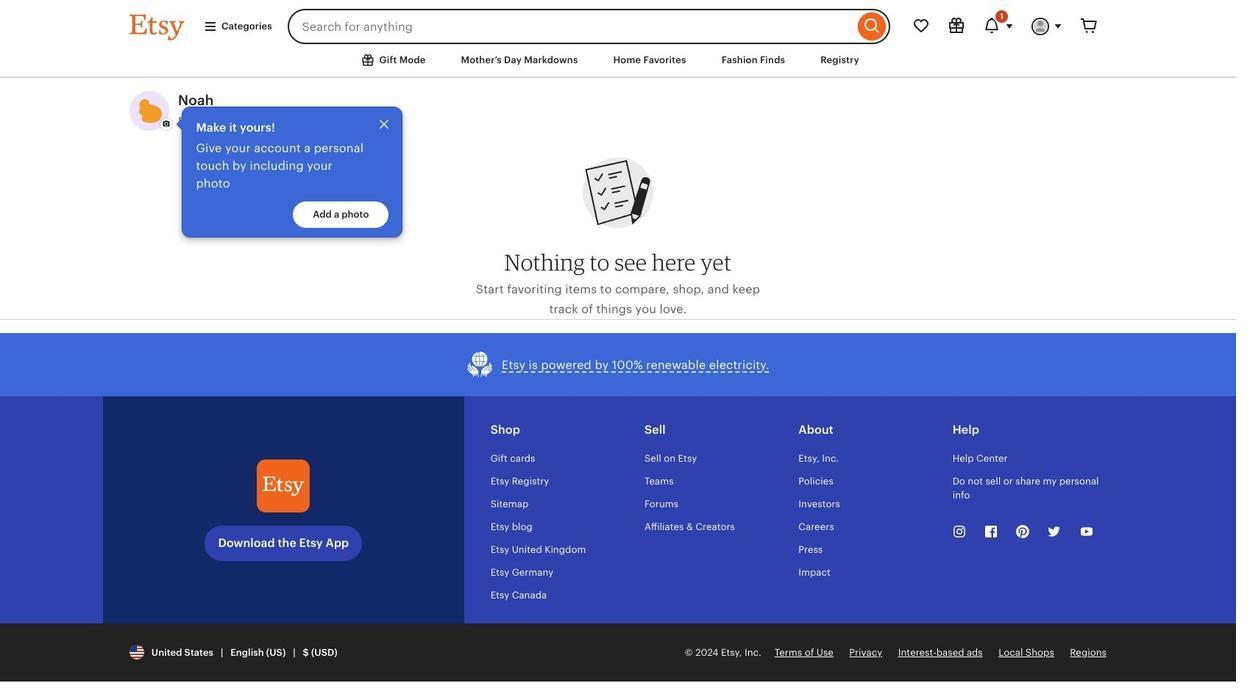 Task type: locate. For each thing, give the bounding box(es) containing it.
None search field
[[287, 9, 890, 44]]

Search for anything text field
[[287, 9, 854, 44]]

menu bar
[[0, 0, 1236, 78], [103, 44, 1133, 78]]

tooltip
[[178, 106, 403, 238]]

banner
[[103, 0, 1133, 44]]



Task type: vqa. For each thing, say whether or not it's contained in the screenshot.
BANNER
yes



